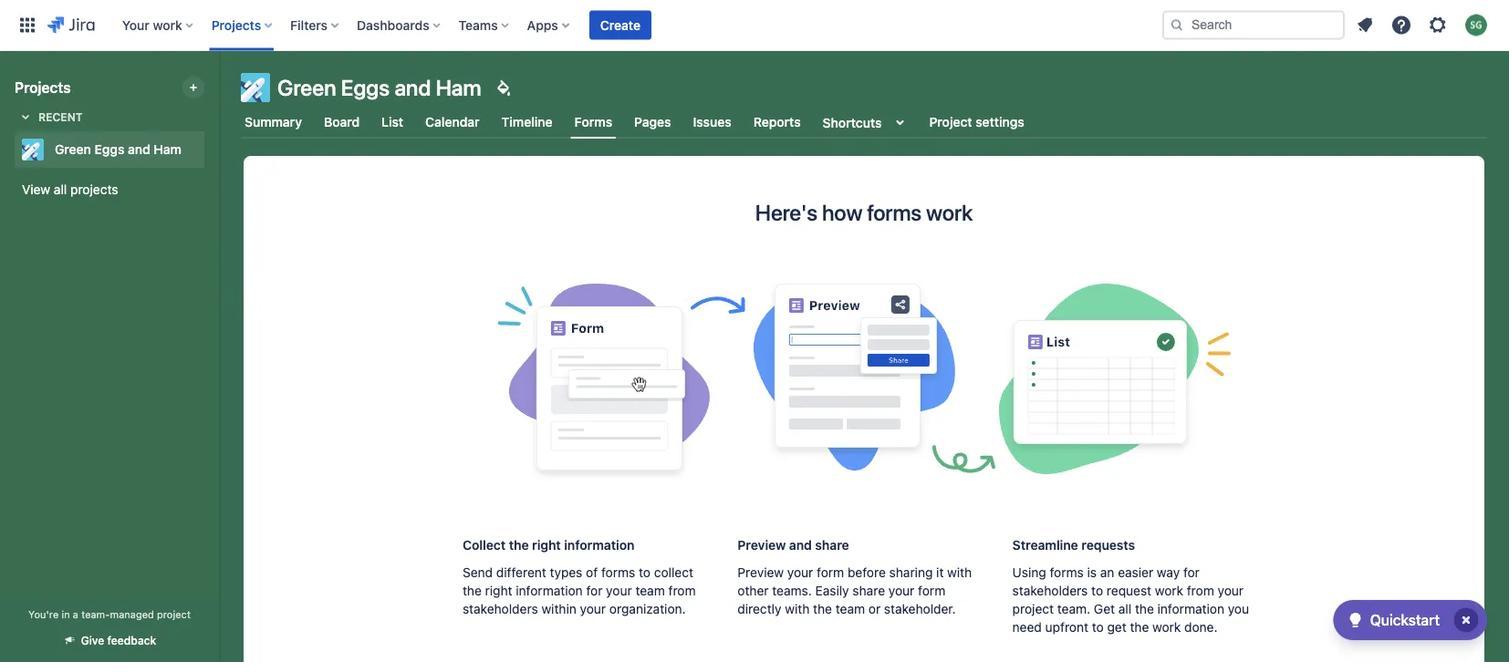 Task type: vqa. For each thing, say whether or not it's contained in the screenshot.
newest first icon
no



Task type: locate. For each thing, give the bounding box(es) containing it.
2 horizontal spatial and
[[789, 538, 812, 553]]

the down easily
[[813, 602, 832, 617]]

teams.
[[772, 584, 812, 599]]

0 horizontal spatial from
[[669, 584, 696, 599]]

for inside send different types of forms to collect the right information for your team from stakeholders within your organization.
[[586, 584, 603, 599]]

banner containing your work
[[0, 0, 1509, 51]]

tab list containing forms
[[230, 106, 1499, 139]]

projects up sidebar navigation icon
[[211, 17, 261, 32]]

pages
[[634, 115, 671, 130]]

sharing
[[889, 565, 933, 580]]

2 vertical spatial and
[[789, 538, 812, 553]]

teams button
[[453, 10, 516, 40]]

from down collect
[[669, 584, 696, 599]]

0 horizontal spatial and
[[128, 142, 150, 157]]

share down before
[[853, 584, 885, 599]]

appswitcher icon image
[[16, 14, 38, 36]]

form down it
[[918, 584, 946, 599]]

green up summary
[[277, 75, 336, 100]]

help image
[[1391, 14, 1413, 36]]

preview
[[738, 538, 786, 553], [738, 565, 784, 580]]

right up types
[[532, 538, 561, 553]]

1 horizontal spatial team
[[836, 602, 865, 617]]

1 vertical spatial green eggs and ham
[[55, 142, 182, 157]]

view all projects
[[22, 182, 118, 197]]

done.
[[1185, 620, 1218, 635]]

stakeholders down different
[[463, 602, 538, 617]]

calendar
[[425, 115, 480, 130]]

green eggs and ham up view all projects link
[[55, 142, 182, 157]]

your work button
[[117, 10, 201, 40]]

for right way
[[1184, 565, 1200, 580]]

1 horizontal spatial eggs
[[341, 75, 390, 100]]

0 horizontal spatial project
[[157, 609, 191, 621]]

team up 'organization.'
[[636, 584, 665, 599]]

preview and share
[[738, 538, 849, 553]]

to left "get"
[[1092, 620, 1104, 635]]

1 vertical spatial with
[[785, 602, 810, 617]]

1 horizontal spatial forms
[[867, 200, 922, 225]]

list
[[382, 115, 404, 130]]

the down send
[[463, 584, 482, 599]]

to left collect
[[639, 565, 651, 580]]

it
[[936, 565, 944, 580]]

to down is
[[1092, 584, 1103, 599]]

1 vertical spatial for
[[586, 584, 603, 599]]

0 horizontal spatial team
[[636, 584, 665, 599]]

from up done.
[[1187, 584, 1215, 599]]

project inside 'using forms is an easier way for stakeholders to request work from your project team. get all the information you need upfront to get the work done.'
[[1013, 602, 1054, 617]]

way
[[1157, 565, 1180, 580]]

is
[[1087, 565, 1097, 580]]

1 vertical spatial and
[[128, 142, 150, 157]]

collapse recent projects image
[[15, 106, 37, 128]]

board link
[[320, 106, 363, 139]]

0 horizontal spatial share
[[815, 538, 849, 553]]

and
[[395, 75, 431, 100], [128, 142, 150, 157], [789, 538, 812, 553]]

1 vertical spatial preview
[[738, 565, 784, 580]]

streamline requests
[[1013, 538, 1135, 553]]

reports
[[754, 115, 801, 130]]

0 horizontal spatial all
[[54, 182, 67, 197]]

how
[[822, 200, 863, 225]]

1 from from the left
[[669, 584, 696, 599]]

0 vertical spatial preview
[[738, 538, 786, 553]]

0 horizontal spatial green
[[55, 142, 91, 157]]

1 horizontal spatial green eggs and ham
[[277, 75, 482, 100]]

before
[[848, 565, 886, 580]]

ham left add to starred image
[[154, 142, 182, 157]]

types
[[550, 565, 583, 580]]

all inside 'using forms is an easier way for stakeholders to request work from your project team. get all the information you need upfront to get the work done.'
[[1119, 602, 1132, 617]]

with down teams.
[[785, 602, 810, 617]]

1 horizontal spatial for
[[1184, 565, 1200, 580]]

green eggs and ham up list
[[277, 75, 482, 100]]

1 vertical spatial information
[[516, 584, 583, 599]]

dashboards button
[[351, 10, 448, 40]]

work down project
[[926, 200, 973, 225]]

0 horizontal spatial form
[[817, 565, 844, 580]]

forms inside send different types of forms to collect the right information for your team from stakeholders within your organization.
[[601, 565, 635, 580]]

filters button
[[285, 10, 346, 40]]

your profile and settings image
[[1466, 14, 1488, 36]]

your up you
[[1218, 584, 1244, 599]]

work left done.
[[1153, 620, 1181, 635]]

share
[[815, 538, 849, 553], [853, 584, 885, 599]]

0 vertical spatial share
[[815, 538, 849, 553]]

green
[[277, 75, 336, 100], [55, 142, 91, 157]]

1 vertical spatial team
[[836, 602, 865, 617]]

forms left is
[[1050, 565, 1084, 580]]

project right the managed
[[157, 609, 191, 621]]

work right your at left
[[153, 17, 182, 32]]

from inside send different types of forms to collect the right information for your team from stakeholders within your organization.
[[669, 584, 696, 599]]

green eggs and ham link
[[15, 131, 197, 168]]

upfront
[[1046, 620, 1089, 635]]

information inside send different types of forms to collect the right information for your team from stakeholders within your organization.
[[516, 584, 583, 599]]

0 horizontal spatial with
[[785, 602, 810, 617]]

eggs up view all projects link
[[94, 142, 124, 157]]

1 horizontal spatial all
[[1119, 602, 1132, 617]]

tab list
[[230, 106, 1499, 139]]

forms
[[867, 200, 922, 225], [601, 565, 635, 580], [1050, 565, 1084, 580]]

0 vertical spatial projects
[[211, 17, 261, 32]]

all down request
[[1119, 602, 1132, 617]]

project up the need
[[1013, 602, 1054, 617]]

2 from from the left
[[1187, 584, 1215, 599]]

0 horizontal spatial forms
[[601, 565, 635, 580]]

0 horizontal spatial right
[[485, 584, 512, 599]]

primary element
[[11, 0, 1163, 51]]

apps
[[527, 17, 558, 32]]

with right it
[[947, 565, 972, 580]]

0 vertical spatial to
[[639, 565, 651, 580]]

1 vertical spatial to
[[1092, 584, 1103, 599]]

dashboards
[[357, 17, 430, 32]]

0 horizontal spatial for
[[586, 584, 603, 599]]

you're in a team-managed project
[[28, 609, 191, 621]]

ham
[[436, 75, 482, 100], [154, 142, 182, 157]]

1 preview from the top
[[738, 538, 786, 553]]

different
[[496, 565, 546, 580]]

team
[[636, 584, 665, 599], [836, 602, 865, 617]]

forms right the of
[[601, 565, 635, 580]]

for
[[1184, 565, 1200, 580], [586, 584, 603, 599]]

0 horizontal spatial eggs
[[94, 142, 124, 157]]

information up done.
[[1158, 602, 1225, 617]]

forms inside 'using forms is an easier way for stakeholders to request work from your project team. get all the information you need upfront to get the work done.'
[[1050, 565, 1084, 580]]

and up teams.
[[789, 538, 812, 553]]

0 vertical spatial stakeholders
[[1013, 584, 1088, 599]]

to
[[639, 565, 651, 580], [1092, 584, 1103, 599], [1092, 620, 1104, 635]]

0 vertical spatial right
[[532, 538, 561, 553]]

information up within
[[516, 584, 583, 599]]

0 vertical spatial and
[[395, 75, 431, 100]]

green down recent
[[55, 142, 91, 157]]

all right view
[[54, 182, 67, 197]]

from inside 'using forms is an easier way for stakeholders to request work from your project team. get all the information you need upfront to get the work done.'
[[1187, 584, 1215, 599]]

right down send
[[485, 584, 512, 599]]

an
[[1100, 565, 1115, 580]]

need
[[1013, 620, 1042, 635]]

and up list
[[395, 75, 431, 100]]

issues
[[693, 115, 732, 130]]

ham up "calendar"
[[436, 75, 482, 100]]

with
[[947, 565, 972, 580], [785, 602, 810, 617]]

create project image
[[186, 80, 201, 95]]

project settings
[[929, 115, 1025, 130]]

1 horizontal spatial with
[[947, 565, 972, 580]]

1 horizontal spatial and
[[395, 75, 431, 100]]

for inside 'using forms is an easier way for stakeholders to request work from your project team. get all the information you need upfront to get the work done.'
[[1184, 565, 1200, 580]]

work
[[153, 17, 182, 32], [926, 200, 973, 225], [1155, 584, 1184, 599], [1153, 620, 1181, 635]]

0 vertical spatial team
[[636, 584, 665, 599]]

projects up the collapse recent projects image
[[15, 79, 71, 96]]

1 vertical spatial share
[[853, 584, 885, 599]]

from
[[669, 584, 696, 599], [1187, 584, 1215, 599]]

0 horizontal spatial stakeholders
[[463, 602, 538, 617]]

work inside popup button
[[153, 17, 182, 32]]

0 horizontal spatial green eggs and ham
[[55, 142, 182, 157]]

1 vertical spatial green
[[55, 142, 91, 157]]

view all projects link
[[15, 173, 204, 206]]

and up view all projects link
[[128, 142, 150, 157]]

1 horizontal spatial project
[[1013, 602, 1054, 617]]

1 vertical spatial eggs
[[94, 142, 124, 157]]

settings
[[976, 115, 1025, 130]]

forms right how
[[867, 200, 922, 225]]

team-
[[81, 609, 110, 621]]

projects inside popup button
[[211, 17, 261, 32]]

2 vertical spatial information
[[1158, 602, 1225, 617]]

form
[[817, 565, 844, 580], [918, 584, 946, 599]]

managed
[[110, 609, 154, 621]]

stakeholders
[[1013, 584, 1088, 599], [463, 602, 538, 617]]

1 vertical spatial stakeholders
[[463, 602, 538, 617]]

1 horizontal spatial projects
[[211, 17, 261, 32]]

projects
[[211, 17, 261, 32], [15, 79, 71, 96]]

all
[[54, 182, 67, 197], [1119, 602, 1132, 617]]

0 vertical spatial for
[[1184, 565, 1200, 580]]

within
[[542, 602, 577, 617]]

right
[[532, 538, 561, 553], [485, 584, 512, 599]]

issues link
[[690, 106, 735, 139]]

jira image
[[47, 14, 95, 36], [47, 14, 95, 36]]

1 horizontal spatial form
[[918, 584, 946, 599]]

calendar link
[[422, 106, 483, 139]]

form up easily
[[817, 565, 844, 580]]

information up the of
[[564, 538, 635, 553]]

banner
[[0, 0, 1509, 51]]

1 horizontal spatial ham
[[436, 75, 482, 100]]

share inside preview your form before sharing it with other teams. easily share your form directly with the team or stakeholder.
[[853, 584, 885, 599]]

1 vertical spatial projects
[[15, 79, 71, 96]]

1 horizontal spatial from
[[1187, 584, 1215, 599]]

1 vertical spatial form
[[918, 584, 946, 599]]

easier
[[1118, 565, 1154, 580]]

for down the of
[[586, 584, 603, 599]]

information
[[564, 538, 635, 553], [516, 584, 583, 599], [1158, 602, 1225, 617]]

2 preview from the top
[[738, 565, 784, 580]]

1 horizontal spatial stakeholders
[[1013, 584, 1088, 599]]

0 vertical spatial all
[[54, 182, 67, 197]]

1 vertical spatial right
[[485, 584, 512, 599]]

using
[[1013, 565, 1047, 580]]

stakeholders down using
[[1013, 584, 1088, 599]]

preview inside preview your form before sharing it with other teams. easily share your form directly with the team or stakeholder.
[[738, 565, 784, 580]]

create
[[600, 17, 641, 32]]

work down way
[[1155, 584, 1184, 599]]

the
[[509, 538, 529, 553], [463, 584, 482, 599], [813, 602, 832, 617], [1135, 602, 1154, 617], [1130, 620, 1149, 635]]

2 horizontal spatial forms
[[1050, 565, 1084, 580]]

0 vertical spatial eggs
[[341, 75, 390, 100]]

team left or
[[836, 602, 865, 617]]

1 horizontal spatial share
[[853, 584, 885, 599]]

1 vertical spatial ham
[[154, 142, 182, 157]]

1 vertical spatial all
[[1119, 602, 1132, 617]]

0 vertical spatial form
[[817, 565, 844, 580]]

information inside 'using forms is an easier way for stakeholders to request work from your project team. get all the information you need upfront to get the work done.'
[[1158, 602, 1225, 617]]

eggs up board
[[341, 75, 390, 100]]

1 horizontal spatial green
[[277, 75, 336, 100]]

share up before
[[815, 538, 849, 553]]



Task type: describe. For each thing, give the bounding box(es) containing it.
right inside send different types of forms to collect the right information for your team from stakeholders within your organization.
[[485, 584, 512, 599]]

0 vertical spatial green eggs and ham
[[277, 75, 482, 100]]

list link
[[378, 106, 407, 139]]

give feedback
[[81, 635, 156, 647]]

summary link
[[241, 106, 306, 139]]

preview your form before sharing it with other teams. easily share your form directly with the team or stakeholder.
[[738, 565, 972, 617]]

preview for preview your form before sharing it with other teams. easily share your form directly with the team or stakeholder.
[[738, 565, 784, 580]]

0 vertical spatial green
[[277, 75, 336, 100]]

your work
[[122, 17, 182, 32]]

1 horizontal spatial right
[[532, 538, 561, 553]]

filters
[[290, 17, 328, 32]]

reports link
[[750, 106, 805, 139]]

stakeholder.
[[884, 602, 956, 617]]

the up different
[[509, 538, 529, 553]]

view
[[22, 182, 50, 197]]

your down sharing
[[889, 584, 915, 599]]

directly
[[738, 602, 782, 617]]

quickstart
[[1370, 612, 1440, 629]]

Search field
[[1163, 10, 1345, 40]]

send different types of forms to collect the right information for your team from stakeholders within your organization.
[[463, 565, 696, 617]]

to inside send different types of forms to collect the right information for your team from stakeholders within your organization.
[[639, 565, 651, 580]]

project settings link
[[926, 106, 1028, 139]]

you
[[1228, 602, 1249, 617]]

the down request
[[1135, 602, 1154, 617]]

the inside send different types of forms to collect the right information for your team from stakeholders within your organization.
[[463, 584, 482, 599]]

in
[[62, 609, 70, 621]]

stakeholders inside 'using forms is an easier way for stakeholders to request work from your project team. get all the information you need upfront to get the work done.'
[[1013, 584, 1088, 599]]

green eggs and ham inside green eggs and ham link
[[55, 142, 182, 157]]

the inside preview your form before sharing it with other teams. easily share your form directly with the team or stakeholder.
[[813, 602, 832, 617]]

shortcuts button
[[819, 106, 915, 139]]

get
[[1094, 602, 1115, 617]]

of
[[586, 565, 598, 580]]

other
[[738, 584, 769, 599]]

quickstart button
[[1334, 600, 1488, 641]]

or
[[869, 602, 881, 617]]

search image
[[1170, 18, 1185, 32]]

teams
[[459, 17, 498, 32]]

get
[[1107, 620, 1127, 635]]

create button
[[589, 10, 652, 40]]

here's how forms work
[[755, 200, 973, 225]]

green inside green eggs and ham link
[[55, 142, 91, 157]]

the right "get"
[[1130, 620, 1149, 635]]

easily
[[815, 584, 849, 599]]

summary
[[245, 115, 302, 130]]

collect
[[654, 565, 694, 580]]

collect the right information
[[463, 538, 635, 553]]

pages link
[[631, 106, 675, 139]]

settings image
[[1427, 14, 1449, 36]]

your up teams.
[[787, 565, 813, 580]]

a
[[73, 609, 78, 621]]

0 horizontal spatial ham
[[154, 142, 182, 157]]

projects button
[[206, 10, 279, 40]]

here's
[[755, 200, 818, 225]]

dismiss quickstart image
[[1452, 606, 1481, 635]]

feedback
[[107, 635, 156, 647]]

forms
[[575, 114, 613, 129]]

timeline
[[502, 115, 553, 130]]

your up 'organization.'
[[606, 584, 632, 599]]

check image
[[1345, 610, 1367, 632]]

your inside 'using forms is an easier way for stakeholders to request work from your project team. get all the information you need upfront to get the work done.'
[[1218, 584, 1244, 599]]

requests
[[1082, 538, 1135, 553]]

give feedback button
[[52, 626, 167, 656]]

shortcuts
[[823, 115, 882, 130]]

add to starred image
[[199, 139, 221, 161]]

request
[[1107, 584, 1152, 599]]

organization.
[[610, 602, 686, 617]]

projects
[[70, 182, 118, 197]]

board
[[324, 115, 360, 130]]

team inside send different types of forms to collect the right information for your team from stakeholders within your organization.
[[636, 584, 665, 599]]

preview for preview and share
[[738, 538, 786, 553]]

recent
[[38, 110, 83, 123]]

you're
[[28, 609, 59, 621]]

team inside preview your form before sharing it with other teams. easily share your form directly with the team or stakeholder.
[[836, 602, 865, 617]]

notifications image
[[1354, 14, 1376, 36]]

send
[[463, 565, 493, 580]]

stakeholders inside send different types of forms to collect the right information for your team from stakeholders within your organization.
[[463, 602, 538, 617]]

apps button
[[522, 10, 577, 40]]

team.
[[1058, 602, 1091, 617]]

0 vertical spatial information
[[564, 538, 635, 553]]

set background color image
[[492, 77, 514, 99]]

0 vertical spatial ham
[[436, 75, 482, 100]]

your
[[122, 17, 149, 32]]

streamline
[[1013, 538, 1078, 553]]

give
[[81, 635, 104, 647]]

project
[[929, 115, 972, 130]]

sidebar navigation image
[[199, 73, 239, 110]]

collect
[[463, 538, 506, 553]]

timeline link
[[498, 106, 556, 139]]

0 vertical spatial with
[[947, 565, 972, 580]]

2 vertical spatial to
[[1092, 620, 1104, 635]]

your right within
[[580, 602, 606, 617]]

0 horizontal spatial projects
[[15, 79, 71, 96]]

using forms is an easier way for stakeholders to request work from your project team. get all the information you need upfront to get the work done.
[[1013, 565, 1249, 635]]



